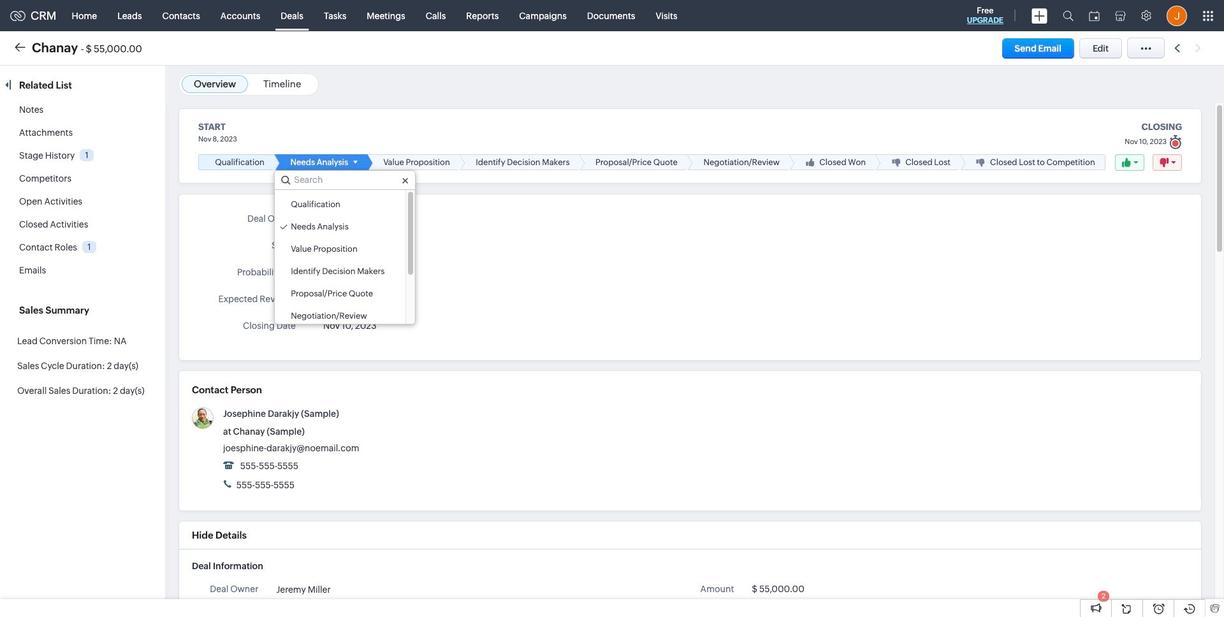 Task type: vqa. For each thing, say whether or not it's contained in the screenshot.
NOV 20, 2023 06:48 PM to the bottom
no



Task type: describe. For each thing, give the bounding box(es) containing it.
Search text field
[[275, 171, 415, 189]]

create menu image
[[1032, 8, 1048, 23]]

previous record image
[[1175, 44, 1180, 52]]

create menu element
[[1024, 0, 1055, 31]]



Task type: locate. For each thing, give the bounding box(es) containing it.
logo image
[[10, 11, 26, 21]]

calendar image
[[1089, 11, 1100, 21]]



